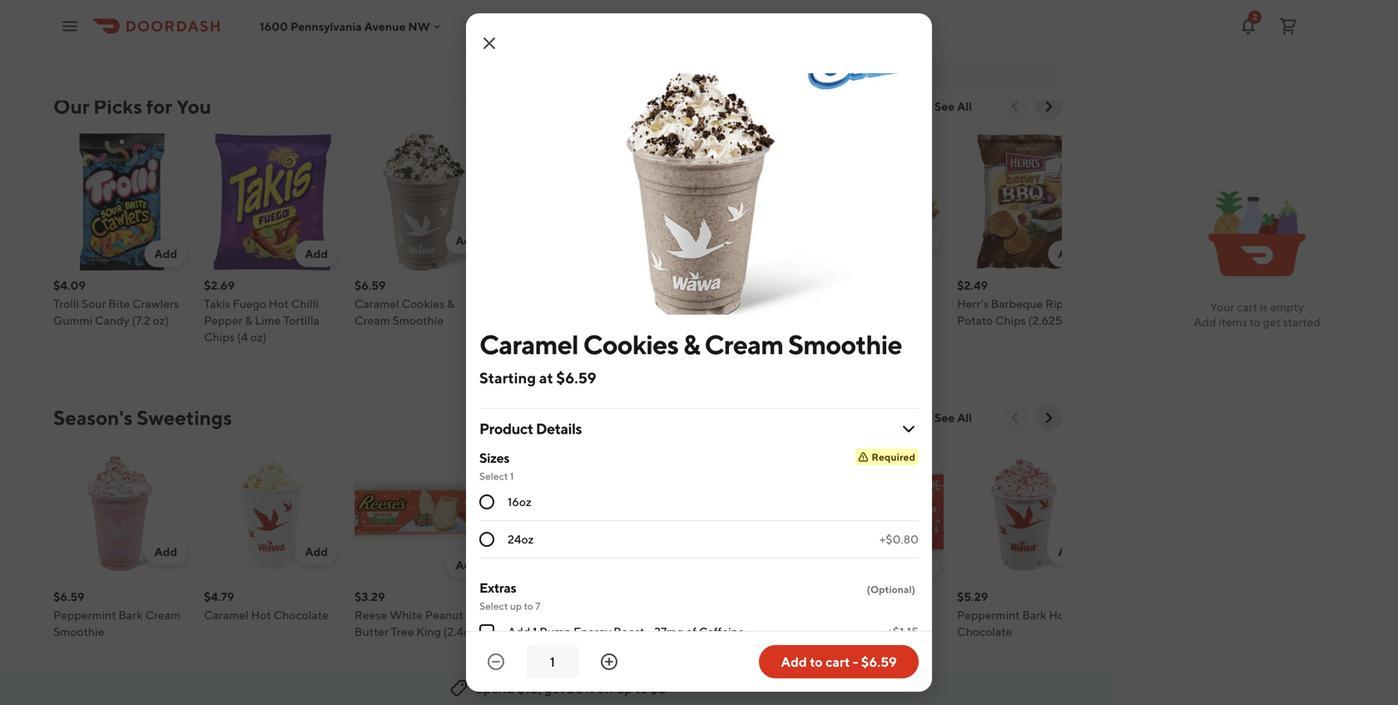 Task type: vqa. For each thing, say whether or not it's contained in the screenshot.


Task type: locate. For each thing, give the bounding box(es) containing it.
0 horizontal spatial $5.49
[[656, 278, 687, 292]]

- down size in the bottom right of the page
[[853, 654, 859, 670]]

3 peppermint from the left
[[957, 608, 1020, 622]]

$6.59
[[355, 278, 386, 292], [556, 369, 597, 387], [53, 590, 85, 604], [861, 654, 897, 670]]

white
[[390, 608, 423, 622]]

crawlers
[[132, 297, 179, 311]]

caramel right the chilli
[[355, 297, 399, 311]]

pump
[[540, 625, 571, 639]]

1 bark from the left
[[118, 608, 143, 622]]

pennsylvania
[[291, 19, 362, 33]]

1 vertical spatial cookies
[[583, 329, 679, 360]]

2 peppermint from the left
[[505, 608, 568, 622]]

up left 7 at the bottom
[[510, 600, 522, 612]]

m&m
[[807, 608, 836, 622]]

product
[[480, 420, 533, 437]]

our
[[53, 94, 89, 118]]

1 vertical spatial cart
[[826, 654, 850, 670]]

0 horizontal spatial chips
[[204, 330, 235, 344]]

add to cart - $6.59 button
[[759, 645, 919, 679]]

to
[[1250, 315, 1261, 329], [524, 600, 533, 612], [810, 654, 823, 670], [635, 681, 648, 696]]

0 horizontal spatial peanut
[[425, 608, 464, 622]]

0 horizontal spatial bark
[[118, 608, 143, 622]]

takis fuego hot chilli pepper & lime tortilla chips (4 oz) image
[[204, 133, 341, 271]]

see all link down the search wawa search field
[[925, 93, 982, 120]]

2 horizontal spatial cream
[[705, 329, 784, 360]]

0 vertical spatial chips
[[996, 313, 1026, 327]]

0 horizontal spatial hoagie
[[691, 297, 729, 311]]

$2.69 takis fuego hot chilli pepper & lime tortilla chips (4 oz)
[[204, 278, 320, 344]]

see all link
[[925, 93, 982, 120], [925, 405, 982, 431]]

2 all from the top
[[957, 411, 972, 425]]

chips inside $2.49 herr's barbeque ripple potato chips (2.625 oz)
[[996, 313, 1026, 327]]

1 inside extras group
[[533, 625, 537, 639]]

holiday
[[694, 608, 735, 622], [838, 608, 879, 622]]

see all
[[935, 99, 972, 113], [935, 411, 972, 425]]

hoagie inside $5.49 honey smoked turkey hoagie
[[807, 313, 845, 327]]

0 vertical spatial cookies
[[402, 297, 445, 311]]

1 vertical spatial -
[[853, 654, 859, 670]]

honey
[[807, 297, 842, 311]]

hot inside $2.69 takis fuego hot chilli pepper & lime tortilla chips (4 oz)
[[269, 297, 289, 311]]

hoagie inside $5.49 italian hoagie
[[691, 297, 729, 311]]

caramel inside "$4.79 caramel hot chocolate"
[[204, 608, 249, 622]]

trolli sour bite crawlers gummi candy (7.2 oz) image
[[53, 133, 191, 271]]

add for herr's barbeque ripple potato chips (2.625 oz)
[[1058, 247, 1081, 261]]

cream inside caramel cookies & cream smoothie dialog
[[705, 329, 784, 360]]

2 horizontal spatial &
[[683, 329, 700, 360]]

see
[[935, 99, 955, 113], [935, 411, 955, 425]]

0 horizontal spatial cookies
[[402, 297, 445, 311]]

cookies
[[402, 297, 445, 311], [583, 329, 679, 360]]

sizes group
[[480, 449, 919, 559]]

hot
[[269, 297, 289, 311], [251, 608, 271, 622], [1049, 608, 1069, 622]]

1 vertical spatial caramel
[[480, 329, 579, 360]]

- inside button
[[853, 654, 859, 670]]

bark inside $5.29 peppermint bark hot chocolate
[[1023, 608, 1047, 622]]

peppermint inside $5.29 peppermint bark hot chocolate
[[957, 608, 1020, 622]]

1 see all link from the top
[[925, 93, 982, 120]]

chips down pepper
[[204, 330, 235, 344]]

$6.59 caramel cookies & cream smoothie
[[355, 278, 455, 327]]

hoagie
[[691, 297, 729, 311], [807, 313, 845, 327]]

0 horizontal spatial &
[[245, 313, 253, 327]]

all
[[957, 99, 972, 113], [957, 411, 972, 425]]

1 peanut from the left
[[425, 608, 464, 622]]

(2.625
[[1029, 313, 1063, 327]]

0 horizontal spatial get
[[545, 681, 565, 696]]

2 horizontal spatial smoothie
[[788, 329, 902, 360]]

1 horizontal spatial cream
[[355, 313, 390, 327]]

1 horizontal spatial $5.49
[[807, 278, 838, 292]]

honey smoked turkey hoagie image
[[807, 133, 944, 271]]

next button of carousel image right previous button of carousel image
[[1041, 410, 1057, 426]]

(3.27oz)
[[864, 625, 906, 639]]

bark inside $6.39 peppermint bark cold brew
[[571, 608, 595, 622]]

chips down barbeque
[[996, 313, 1026, 327]]

candy
[[95, 313, 130, 327], [585, 313, 620, 327]]

2 see all link from the top
[[925, 405, 982, 431]]

0 vertical spatial -
[[647, 625, 652, 639]]

$5.49
[[656, 278, 687, 292], [807, 278, 838, 292]]

sizes
[[480, 450, 510, 466]]

get right $15,
[[545, 681, 565, 696]]

peanut
[[425, 608, 464, 622], [881, 608, 920, 622]]

select down sizes
[[480, 470, 508, 482]]

select inside extras select up to 7
[[480, 600, 508, 612]]

0 horizontal spatial peppermint
[[53, 608, 116, 622]]

smoothie
[[393, 313, 444, 327], [788, 329, 902, 360], [53, 625, 104, 639]]

candy down xtremes
[[585, 313, 620, 327]]

$5.49 inside $5.49 honey smoked turkey hoagie
[[807, 278, 838, 292]]

& left airheads
[[447, 297, 455, 311]]

peppermint inside the $6.59 peppermint bark cream smoothie
[[53, 608, 116, 622]]

$3.29 reese white peanut butter tree king (2.4oz)
[[355, 590, 480, 639]]

0 vertical spatial hoagie
[[691, 297, 729, 311]]

gold
[[737, 608, 764, 622]]

oz)
[[153, 313, 169, 327], [1065, 313, 1082, 327], [250, 330, 267, 344], [548, 330, 564, 344]]

& down the "fuego"
[[245, 313, 253, 327]]

oz) down crawlers
[[153, 313, 169, 327]]

all down the search wawa search field
[[957, 99, 972, 113]]

$5.49 honey smoked turkey hoagie
[[807, 278, 925, 327]]

smoothie inside dialog
[[788, 329, 902, 360]]

to left 7 at the bottom
[[524, 600, 533, 612]]

0 vertical spatial up
[[510, 600, 522, 612]]

cart left is
[[1237, 300, 1258, 314]]

0 vertical spatial &
[[447, 297, 455, 311]]

0 vertical spatial see all link
[[925, 93, 982, 120]]

add 1 pump energy boost - 37mg of caffeine
[[508, 625, 745, 639]]

1 horizontal spatial holiday
[[838, 608, 879, 622]]

oz) down ripple
[[1065, 313, 1082, 327]]

2 horizontal spatial bark
[[1023, 608, 1047, 622]]

add for caramel hot chocolate
[[305, 545, 328, 559]]

0 vertical spatial see all
[[935, 99, 972, 113]]

2 horizontal spatial peppermint
[[957, 608, 1020, 622]]

1 see from the top
[[935, 99, 955, 113]]

1 vertical spatial get
[[545, 681, 565, 696]]

- left the 37mg on the bottom left of the page
[[647, 625, 652, 639]]

select inside sizes select 1
[[480, 470, 508, 482]]

2 candy from the left
[[585, 313, 620, 327]]

at
[[539, 369, 553, 387]]

hot inside $5.29 peppermint bark hot chocolate
[[1049, 608, 1069, 622]]

1 vertical spatial all
[[957, 411, 972, 425]]

1 vertical spatial see all link
[[925, 405, 982, 431]]

chocolate left reese
[[273, 608, 329, 622]]

1 horizontal spatial 1
[[533, 625, 537, 639]]

caramel down rainbow
[[480, 329, 579, 360]]

1 peppermint from the left
[[53, 608, 116, 622]]

add for takis fuego hot chilli pepper & lime tortilla chips (4 oz)
[[305, 247, 328, 261]]

up inside extras select up to 7
[[510, 600, 522, 612]]

0 horizontal spatial holiday
[[694, 608, 735, 622]]

caramel inside dialog
[[480, 329, 579, 360]]

1 horizontal spatial -
[[853, 654, 859, 670]]

3 bark from the left
[[1023, 608, 1047, 622]]

1 horizontal spatial smoothie
[[393, 313, 444, 327]]

chips
[[996, 313, 1026, 327], [204, 330, 235, 344]]

all left previous button of carousel image
[[957, 411, 972, 425]]

1 vertical spatial &
[[245, 313, 253, 327]]

see down the search wawa search field
[[935, 99, 955, 113]]

of
[[686, 625, 697, 639]]

m&m holiday peanut share size (3.27oz)
[[807, 608, 920, 639]]

oz) inside "airheads xtremes rainbow berry candy bites (6 oz)"
[[548, 330, 564, 344]]

peanut inside m&m holiday peanut share size (3.27oz)
[[881, 608, 920, 622]]

1 all from the top
[[957, 99, 972, 113]]

1 vertical spatial up
[[617, 681, 633, 696]]

0 horizontal spatial chocolate
[[273, 608, 329, 622]]

$5.49 up italian
[[656, 278, 687, 292]]

previous button of carousel image
[[1007, 410, 1024, 426]]

cart down size in the bottom right of the page
[[826, 654, 850, 670]]

oz) right (6
[[548, 330, 564, 344]]

select
[[480, 470, 508, 482], [480, 600, 508, 612]]

1 vertical spatial cream
[[705, 329, 784, 360]]

$2.49
[[957, 278, 988, 292]]

smoothie inside the $6.59 peppermint bark cream smoothie
[[53, 625, 104, 639]]

increase quantity by 1 image
[[599, 652, 619, 672]]

& inside $6.59 caramel cookies & cream smoothie
[[447, 297, 455, 311]]

see all left previous button of carousel image
[[935, 411, 972, 425]]

2 vertical spatial &
[[683, 329, 700, 360]]

1 horizontal spatial &
[[447, 297, 455, 311]]

0 vertical spatial select
[[480, 470, 508, 482]]

rainbow
[[505, 313, 552, 327]]

1 horizontal spatial caramel
[[355, 297, 399, 311]]

& down italian
[[683, 329, 700, 360]]

2 holiday from the left
[[838, 608, 879, 622]]

next button of carousel image for season's sweetings
[[1041, 410, 1057, 426]]

add for m&m holiday peanut share size (3.27oz)
[[908, 558, 931, 572]]

xtremes
[[555, 297, 600, 311]]

0 vertical spatial 1
[[510, 470, 514, 482]]

to down is
[[1250, 315, 1261, 329]]

peanut inside $3.29 reese white peanut butter tree king (2.4oz)
[[425, 608, 464, 622]]

barbeque
[[991, 297, 1043, 311]]

hot for chilli
[[269, 297, 289, 311]]

0 vertical spatial all
[[957, 99, 972, 113]]

hoagie down 'honey'
[[807, 313, 845, 327]]

0 horizontal spatial smoothie
[[53, 625, 104, 639]]

1 $5.49 from the left
[[656, 278, 687, 292]]

next button of carousel image
[[1041, 98, 1057, 115], [1041, 410, 1057, 426]]

0 vertical spatial caramel
[[355, 297, 399, 311]]

close undefined image
[[480, 33, 500, 53]]

all for our picks for you
[[957, 99, 972, 113]]

next button of carousel image right previous button of carousel icon
[[1041, 98, 1057, 115]]

oz) right (4
[[250, 330, 267, 344]]

add inside extras group
[[508, 625, 531, 639]]

required
[[872, 451, 916, 463]]

0 horizontal spatial cart
[[826, 654, 850, 670]]

up
[[510, 600, 522, 612], [617, 681, 633, 696]]

previous button of carousel image
[[1007, 98, 1024, 115]]

0 vertical spatial smoothie
[[393, 313, 444, 327]]

$6.59 inside $6.59 caramel cookies & cream smoothie
[[355, 278, 386, 292]]

candy down bite
[[95, 313, 130, 327]]

1 holiday from the left
[[694, 608, 735, 622]]

0 vertical spatial cream
[[355, 313, 390, 327]]

$5.49 inside $5.49 italian hoagie
[[656, 278, 687, 292]]

& inside $2.69 takis fuego hot chilli pepper & lime tortilla chips (4 oz)
[[245, 313, 253, 327]]

1 horizontal spatial get
[[1263, 315, 1281, 329]]

see for season's sweetings
[[935, 411, 955, 425]]

caffeine
[[699, 625, 745, 639]]

1 vertical spatial select
[[480, 600, 508, 612]]

0 vertical spatial next button of carousel image
[[1041, 98, 1057, 115]]

chocolate inside "$4.79 caramel hot chocolate"
[[273, 608, 329, 622]]

bark for hot
[[1023, 608, 1047, 622]]

king
[[417, 625, 441, 639]]

sour
[[81, 297, 106, 311]]

0 horizontal spatial up
[[510, 600, 522, 612]]

caramel inside $6.59 caramel cookies & cream smoothie
[[355, 297, 399, 311]]

2 $5.49 from the left
[[807, 278, 838, 292]]

0 vertical spatial cart
[[1237, 300, 1258, 314]]

2 horizontal spatial caramel
[[480, 329, 579, 360]]

1 horizontal spatial candy
[[585, 313, 620, 327]]

(6
[[534, 330, 545, 344]]

1 inside sizes select 1
[[510, 470, 514, 482]]

takis
[[204, 297, 230, 311]]

season's sweetings
[[53, 406, 232, 430]]

m&m holiday peanut share size (3.27oz) image
[[807, 445, 944, 582]]

0 items, open order cart image
[[1279, 16, 1299, 36]]

holiday inside m&m holiday peanut share size (3.27oz)
[[838, 608, 879, 622]]

empty
[[1271, 300, 1305, 314]]

1 vertical spatial smoothie
[[788, 329, 902, 360]]

0 horizontal spatial cream
[[145, 608, 181, 622]]

oz) inside $2.49 herr's barbeque ripple potato chips (2.625 oz)
[[1065, 313, 1082, 327]]

peanut up king
[[425, 608, 464, 622]]

1 vertical spatial hoagie
[[807, 313, 845, 327]]

$6.59 inside the $6.59 peppermint bark cream smoothie
[[53, 590, 85, 604]]

& inside caramel cookies & cream smoothie dialog
[[683, 329, 700, 360]]

is
[[1260, 300, 1268, 314]]

2 select from the top
[[480, 600, 508, 612]]

reese white peanut butter tree king (2.4oz) image
[[355, 445, 492, 582]]

see all down the search wawa search field
[[935, 99, 972, 113]]

gummi
[[53, 313, 93, 327]]

1 next button of carousel image from the top
[[1041, 98, 1057, 115]]

1 vertical spatial chocolate
[[957, 625, 1013, 639]]

2 bark from the left
[[571, 608, 595, 622]]

peppermint inside $6.39 peppermint bark cold brew
[[505, 608, 568, 622]]

airheads xtremes rainbow berry candy bites (6 oz)
[[505, 297, 620, 344]]

caramel down $4.79
[[204, 608, 249, 622]]

$5.49 up 'honey'
[[807, 278, 838, 292]]

2 see all from the top
[[935, 411, 972, 425]]

chocolate inside $5.29 peppermint bark hot chocolate
[[957, 625, 1013, 639]]

avenue
[[364, 19, 406, 33]]

1 up 16oz
[[510, 470, 514, 482]]

trolli
[[53, 297, 79, 311]]

$3.29
[[355, 590, 385, 604]]

1 vertical spatial next button of carousel image
[[1041, 410, 1057, 426]]

cart inside your cart is empty add items to get started
[[1237, 300, 1258, 314]]

bark inside the $6.59 peppermint bark cream smoothie
[[118, 608, 143, 622]]

1600 pennsylvania avenue nw
[[260, 19, 430, 33]]

airheads
[[505, 297, 553, 311]]

chocolate down $5.29
[[957, 625, 1013, 639]]

1 horizontal spatial bark
[[571, 608, 595, 622]]

hot inside "$4.79 caramel hot chocolate"
[[251, 608, 271, 622]]

0 vertical spatial see
[[935, 99, 955, 113]]

0 horizontal spatial -
[[647, 625, 652, 639]]

cream inside the $6.59 peppermint bark cream smoothie
[[145, 608, 181, 622]]

holiday inside haribo holiday gold bears (4oz)
[[694, 608, 735, 622]]

to inside button
[[810, 654, 823, 670]]

1 vertical spatial see all
[[935, 411, 972, 425]]

-
[[647, 625, 652, 639], [853, 654, 859, 670]]

1 horizontal spatial cookies
[[583, 329, 679, 360]]

2 vertical spatial smoothie
[[53, 625, 104, 639]]

0 horizontal spatial caramel
[[204, 608, 249, 622]]

1 right brew
[[533, 625, 537, 639]]

add for caramel cookies & cream smoothie
[[456, 234, 479, 247]]

1 horizontal spatial peppermint
[[505, 608, 568, 622]]

add inside button
[[781, 654, 807, 670]]

holiday up size in the bottom right of the page
[[838, 608, 879, 622]]

notification bell image
[[1239, 16, 1259, 36]]

see all link left previous button of carousel image
[[925, 405, 982, 431]]

1 vertical spatial 1
[[533, 625, 537, 639]]

None radio
[[480, 532, 495, 547]]

select down "extras" on the left of the page
[[480, 600, 508, 612]]

decrease quantity by 1 image
[[486, 652, 506, 672]]

see left previous button of carousel image
[[935, 411, 955, 425]]

1 horizontal spatial chips
[[996, 313, 1026, 327]]

smoothie for $6.59 peppermint bark cream smoothie
[[53, 625, 104, 639]]

1 horizontal spatial cart
[[1237, 300, 1258, 314]]

peppermint
[[53, 608, 116, 622], [505, 608, 568, 622], [957, 608, 1020, 622]]

0 horizontal spatial candy
[[95, 313, 130, 327]]

2 vertical spatial caramel
[[204, 608, 249, 622]]

open menu image
[[60, 16, 80, 36]]

holiday for size
[[838, 608, 879, 622]]

0 vertical spatial chocolate
[[273, 608, 329, 622]]

all for season's sweetings
[[957, 411, 972, 425]]

1 horizontal spatial peanut
[[881, 608, 920, 622]]

to down the share
[[810, 654, 823, 670]]

2 see from the top
[[935, 411, 955, 425]]

get down is
[[1263, 315, 1281, 329]]

0 vertical spatial get
[[1263, 315, 1281, 329]]

chocolate
[[273, 608, 329, 622], [957, 625, 1013, 639]]

sizes select 1
[[480, 450, 514, 482]]

1 vertical spatial chips
[[204, 330, 235, 344]]

product details button
[[480, 409, 919, 449]]

$5
[[650, 681, 667, 696]]

1 horizontal spatial chocolate
[[957, 625, 1013, 639]]

haribo holiday gold bears (4oz) image
[[656, 445, 793, 582]]

2 next button of carousel image from the top
[[1041, 410, 1057, 426]]

caramel hot chocolate image
[[204, 445, 341, 582]]

hoagie right italian
[[691, 297, 729, 311]]

1 horizontal spatial hoagie
[[807, 313, 845, 327]]

holiday up caffeine
[[694, 608, 735, 622]]

1 vertical spatial see
[[935, 411, 955, 425]]

caramel for $6.59 caramel cookies & cream smoothie
[[355, 297, 399, 311]]

0 horizontal spatial 1
[[510, 470, 514, 482]]

berry
[[554, 313, 583, 327]]

bark for cream
[[118, 608, 143, 622]]

1 candy from the left
[[95, 313, 130, 327]]

2 peanut from the left
[[881, 608, 920, 622]]

up right off
[[617, 681, 633, 696]]

cream inside $6.59 caramel cookies & cream smoothie
[[355, 313, 390, 327]]

italian
[[656, 297, 689, 311]]

peanut up +$1.15
[[881, 608, 920, 622]]

2 vertical spatial cream
[[145, 608, 181, 622]]

1 select from the top
[[480, 470, 508, 482]]

cream for $6.59 peppermint bark cream smoothie
[[145, 608, 181, 622]]

1 see all from the top
[[935, 99, 972, 113]]

select for sizes
[[480, 470, 508, 482]]

candy inside "airheads xtremes rainbow berry candy bites (6 oz)"
[[585, 313, 620, 327]]



Task type: describe. For each thing, give the bounding box(es) containing it.
reese
[[355, 608, 387, 622]]

$6.59 inside button
[[861, 654, 897, 670]]

cold
[[597, 608, 623, 622]]

peppermint bark cold brew image
[[505, 445, 643, 582]]

holiday for (4oz)
[[694, 608, 735, 622]]

see all link for season's sweetings
[[925, 405, 982, 431]]

peppermint for $6.39
[[505, 608, 568, 622]]

$2.49 herr's barbeque ripple potato chips (2.625 oz)
[[957, 278, 1082, 327]]

$5.29 peppermint bark hot chocolate
[[957, 590, 1069, 639]]

Search Wawa search field
[[806, 67, 1046, 86]]

cookies inside dialog
[[583, 329, 679, 360]]

peppermint bark cream smoothie image
[[53, 445, 191, 582]]

$4.09
[[53, 278, 86, 292]]

$15,
[[517, 681, 542, 696]]

to inside your cart is empty add items to get started
[[1250, 315, 1261, 329]]

energy
[[574, 625, 611, 639]]

cream for caramel cookies & cream smoothie
[[705, 329, 784, 360]]

$4.79
[[204, 590, 234, 604]]

share
[[807, 625, 837, 639]]

oz) inside $2.69 takis fuego hot chilli pepper & lime tortilla chips (4 oz)
[[250, 330, 267, 344]]

haribo
[[656, 608, 692, 622]]

bite
[[108, 297, 130, 311]]

2
[[1253, 12, 1258, 22]]

airheads xtremes rainbow berry candy bites (6 oz) image
[[505, 133, 643, 271]]

herr's
[[957, 297, 989, 311]]

peppermint bark hot chocolate image
[[957, 445, 1095, 582]]

select for extras
[[480, 600, 508, 612]]

add to cart - $6.59
[[781, 654, 897, 670]]

cart inside button
[[826, 654, 850, 670]]

get inside your cart is empty add items to get started
[[1263, 315, 1281, 329]]

$5.49 for $5.49 italian hoagie
[[656, 278, 687, 292]]

$6.39
[[505, 590, 536, 604]]

haribo holiday gold bears (4oz)
[[656, 608, 764, 639]]

bark for cold
[[571, 608, 595, 622]]

1600
[[260, 19, 288, 33]]

candy inside $4.09 trolli sour bite crawlers gummi candy (7.2 oz)
[[95, 313, 130, 327]]

started
[[1283, 315, 1321, 329]]

add for peppermint bark cold brew
[[606, 545, 629, 559]]

(4oz)
[[688, 625, 716, 639]]

$6.59 peppermint bark cream smoothie
[[53, 590, 181, 639]]

our picks for you link
[[53, 93, 211, 120]]

italian hoagie image
[[656, 133, 793, 271]]

add for reese white peanut butter tree king (2.4oz)
[[456, 558, 479, 572]]

smoked
[[844, 297, 887, 311]]

16oz
[[508, 495, 532, 509]]

(7.2
[[132, 313, 150, 327]]

to left $5
[[635, 681, 648, 696]]

add for peppermint bark hot chocolate
[[1058, 545, 1081, 559]]

tree
[[391, 625, 414, 639]]

hot for chocolate
[[1049, 608, 1069, 622]]

smoothie inside $6.59 caramel cookies & cream smoothie
[[393, 313, 444, 327]]

caramel cookies & cream smoothie dialog
[[466, 13, 932, 705]]

you
[[176, 94, 211, 118]]

your cart is empty add items to get started
[[1194, 300, 1321, 329]]

details
[[536, 420, 582, 437]]

smoothie for caramel cookies & cream smoothie
[[788, 329, 902, 360]]

turkey
[[890, 297, 925, 311]]

20%
[[567, 681, 595, 696]]

bites
[[505, 330, 532, 344]]

picks
[[93, 94, 142, 118]]

our picks for you
[[53, 94, 211, 118]]

oz) inside $4.09 trolli sour bite crawlers gummi candy (7.2 oz)
[[153, 313, 169, 327]]

cookies inside $6.59 caramel cookies & cream smoothie
[[402, 297, 445, 311]]

7
[[535, 600, 541, 612]]

$2.69
[[204, 278, 235, 292]]

chilli
[[291, 297, 319, 311]]

your
[[1211, 300, 1235, 314]]

size
[[840, 625, 861, 639]]

caramel for $4.79 caramel hot chocolate
[[204, 608, 249, 622]]

peppermint for $5.29
[[957, 608, 1020, 622]]

product details
[[480, 420, 582, 437]]

season's sweetings link
[[53, 405, 232, 431]]

- inside extras group
[[647, 625, 652, 639]]

1600 pennsylvania avenue nw button
[[260, 19, 444, 33]]

add inside your cart is empty add items to get started
[[1194, 315, 1217, 329]]

extras group
[[480, 579, 919, 705]]

see for our picks for you
[[935, 99, 955, 113]]

37mg
[[654, 625, 684, 639]]

caramel cookies & cream smoothie image
[[355, 133, 492, 271]]

Current quantity is 1 number field
[[536, 653, 569, 671]]

items
[[1219, 315, 1248, 329]]

$6.39 peppermint bark cold brew
[[505, 590, 623, 639]]

ripple
[[1046, 297, 1080, 311]]

see all for season's sweetings
[[935, 411, 972, 425]]

starting
[[480, 369, 536, 387]]

for
[[146, 94, 172, 118]]

sweetings
[[137, 406, 232, 430]]

+$0.80
[[880, 532, 919, 546]]

caramel cookies & cream smoothie
[[480, 329, 902, 360]]

tortilla
[[283, 313, 320, 327]]

next button of carousel image for our picks for you
[[1041, 98, 1057, 115]]

24oz
[[508, 532, 534, 546]]

starting at $6.59
[[480, 369, 597, 387]]

add for peppermint bark cream smoothie
[[154, 545, 177, 559]]

add for italian hoagie
[[757, 234, 780, 247]]

16oz radio
[[480, 495, 495, 510]]

nw
[[408, 19, 430, 33]]

lime
[[255, 313, 281, 327]]

herr's barbeque ripple potato chips (2.625 oz) image
[[957, 133, 1095, 271]]

spend
[[476, 681, 515, 696]]

fuego
[[233, 297, 266, 311]]

potato
[[957, 313, 993, 327]]

brew
[[505, 625, 533, 639]]

spend $15, get 20% off up to $5
[[476, 681, 667, 696]]

$5.49 italian hoagie
[[656, 278, 729, 311]]

chips inside $2.69 takis fuego hot chilli pepper & lime tortilla chips (4 oz)
[[204, 330, 235, 344]]

off
[[597, 681, 614, 696]]

peppermint for $6.59
[[53, 608, 116, 622]]

(2.4oz)
[[443, 625, 480, 639]]

pepper
[[204, 313, 243, 327]]

see all link for our picks for you
[[925, 93, 982, 120]]

butter
[[355, 625, 389, 639]]

(4
[[237, 330, 248, 344]]

see all for our picks for you
[[935, 99, 972, 113]]

to inside extras select up to 7
[[524, 600, 533, 612]]

add for trolli sour bite crawlers gummi candy (7.2 oz)
[[154, 247, 177, 261]]

$5.29
[[957, 590, 988, 604]]

extras
[[480, 580, 516, 596]]

1 horizontal spatial up
[[617, 681, 633, 696]]

$5.49 for $5.49 honey smoked turkey hoagie
[[807, 278, 838, 292]]

(optional)
[[867, 584, 916, 595]]



